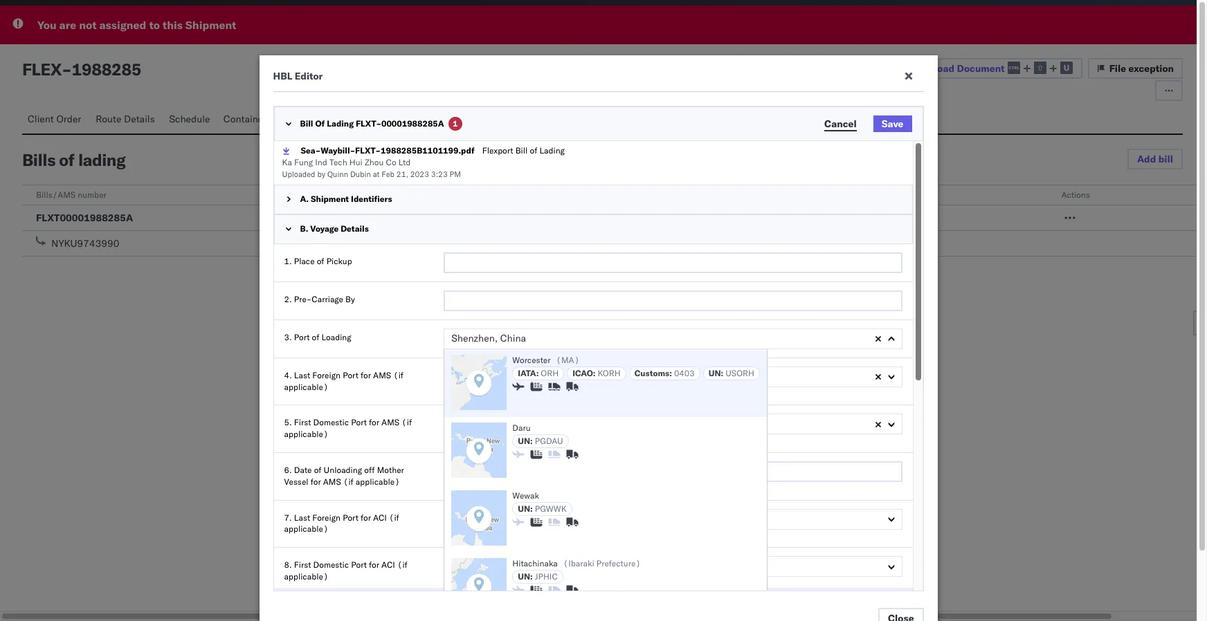 Task type: vqa. For each thing, say whether or not it's contained in the screenshot.
Air button
no



Task type: describe. For each thing, give the bounding box(es) containing it.
0 horizontal spatial shipment
[[185, 18, 236, 32]]

for for 5. first domestic port for ams (if applicable)
[[369, 418, 379, 428]]

bol button
[[280, 107, 310, 134]]

: left 0403
[[670, 368, 672, 378]]

containers button
[[218, 107, 280, 134]]

client order
[[28, 113, 81, 125]]

of right bills on the top left
[[59, 150, 74, 170]]

bills/ams
[[36, 190, 76, 200]]

hbl editor
[[273, 70, 323, 82]]

quinn
[[327, 169, 348, 179]]

port for 7. last foreign port for aci (if applicable)
[[489, 513, 507, 525]]

1 shenzhen, china from the top
[[452, 332, 526, 345]]

un inside daru un : pgdau
[[518, 436, 530, 446]]

21,
[[397, 169, 408, 179]]

6. date of unloading off mother vessel for ams (if applicable)
[[284, 465, 404, 487]]

ind
[[315, 157, 327, 167]]

for for 7. last foreign port for aci (if applicable)
[[361, 513, 371, 523]]

save button
[[873, 116, 912, 132]]

save
[[882, 118, 904, 130]]

release
[[549, 190, 578, 200]]

first for los
[[294, 418, 311, 428]]

worcester
[[512, 355, 551, 365]]

assigned
[[99, 18, 146, 32]]

hui
[[349, 157, 363, 167]]

foreign for select a port
[[312, 513, 341, 523]]

usorh
[[726, 368, 755, 378]]

client
[[28, 113, 54, 125]]

fung
[[294, 157, 313, 167]]

aci for 7. last foreign port for aci (if applicable)
[[373, 513, 387, 523]]

containers
[[223, 113, 272, 125]]

iata : orh
[[518, 368, 559, 378]]

hitachinaka (ibaraki prefecture) un : jphic
[[512, 558, 641, 582]]

carriage
[[312, 294, 343, 304]]

released
[[805, 212, 845, 224]]

of for 1.
[[317, 256, 324, 266]]

: left korh
[[593, 368, 596, 378]]

wewak
[[512, 491, 539, 501]]

select a port for 7. last foreign port for aci (if applicable)
[[452, 513, 507, 525]]

route
[[96, 113, 121, 125]]

cancel button
[[816, 116, 865, 132]]

last for shenzhen,
[[294, 370, 310, 381]]

domestic for los angeles, ca
[[313, 418, 349, 428]]

bills
[[22, 150, 55, 170]]

iata
[[518, 368, 536, 378]]

1 shenzhen, from the top
[[452, 332, 498, 345]]

a. shipment identifiers
[[300, 194, 392, 204]]

loading
[[322, 332, 351, 343]]

details inside button
[[124, 113, 155, 125]]

applicable) for 5. first domestic port for ams (if applicable)
[[284, 429, 328, 440]]

bill type
[[292, 190, 323, 200]]

surrender
[[823, 190, 860, 200]]

flxt00001988285a
[[36, 212, 133, 224]]

(if inside the 6. date of unloading off mother vessel for ams (if applicable)
[[343, 477, 354, 487]]

hbl
[[273, 70, 292, 82]]

flex
[[22, 59, 62, 80]]

00001988285a
[[381, 118, 444, 129]]

aci for 8. first domestic port for aci (if applicable)
[[382, 560, 395, 571]]

house
[[292, 212, 321, 224]]

port right the 3. on the left bottom
[[294, 332, 310, 343]]

number
[[78, 190, 107, 200]]

prefecture)
[[597, 558, 641, 569]]

los angeles, ca
[[452, 418, 523, 430]]

1
[[453, 118, 458, 129]]

documents
[[316, 113, 366, 125]]

zhou
[[365, 157, 384, 167]]

ca
[[510, 418, 523, 430]]

7.
[[284, 513, 292, 523]]

0 horizontal spatial lading
[[327, 118, 354, 129]]

flex - 1988285
[[22, 59, 141, 80]]

by
[[345, 294, 355, 304]]

1 vertical spatial details
[[341, 224, 369, 234]]

port for 7. last foreign port for aci (if applicable)
[[343, 513, 358, 523]]

obl surrender
[[805, 190, 860, 200]]

1988285b1101199.pdf
[[381, 145, 475, 156]]

ltd
[[399, 157, 411, 167]]

waybill-
[[321, 145, 355, 156]]

sea-waybill-flxt-1988285b1101199.pdf
[[301, 145, 475, 156]]

date
[[294, 465, 312, 476]]

jphic
[[535, 572, 558, 582]]

for inside the 6. date of unloading off mother vessel for ams (if applicable)
[[311, 477, 321, 487]]

: inside daru un : pgdau
[[530, 436, 533, 446]]

: inside wewak un : pgwwk
[[530, 504, 533, 514]]

port for 4. last foreign port for ams (if applicable)
[[343, 370, 358, 381]]

select for 7. last foreign port for aci (if applicable)
[[452, 513, 479, 525]]

ams inside the 6. date of unloading off mother vessel for ams (if applicable)
[[323, 477, 341, 487]]

express
[[332, 212, 366, 224]]

last for select
[[294, 513, 310, 523]]

you are not assigned to this shipment
[[37, 18, 236, 32]]

2023
[[410, 169, 429, 179]]

dubin
[[350, 169, 371, 179]]

3.
[[284, 332, 292, 343]]

upload document
[[922, 62, 1005, 75]]

applicable) for 7. last foreign port for aci (if applicable)
[[284, 524, 328, 535]]

first for select
[[294, 560, 311, 571]]

documents button
[[310, 107, 374, 134]]

editor
[[295, 70, 323, 82]]

select a port for 8. first domestic port for aci (if applicable)
[[452, 560, 507, 573]]

5. first domestic port for ams (if applicable)
[[284, 418, 412, 440]]

port for 5. first domestic port for ams (if applicable)
[[351, 418, 367, 428]]

1988285
[[72, 59, 141, 80]]

messages button
[[374, 107, 431, 134]]

obl
[[805, 190, 821, 200]]

(if for 4. last foreign port for ams (if applicable)
[[393, 370, 404, 381]]

ka
[[282, 157, 292, 167]]

list box containing worcester
[[445, 349, 767, 622]]

a.
[[300, 194, 309, 204]]

hitachinaka
[[512, 558, 558, 569]]

MMM D, YYYY text field
[[444, 462, 902, 482]]

method
[[581, 190, 609, 200]]

port for 8. first domestic port for aci (if applicable)
[[489, 560, 507, 573]]

pre-
[[294, 294, 312, 304]]

1 vertical spatial bill
[[515, 145, 528, 156]]

a for 7. last foreign port for aci (if applicable)
[[482, 513, 487, 525]]

korh
[[598, 368, 621, 378]]

customs : 0403
[[635, 368, 695, 378]]

los
[[452, 418, 467, 430]]

assignees button
[[431, 107, 489, 134]]



Task type: locate. For each thing, give the bounding box(es) containing it.
applicable) down the 4.
[[284, 382, 328, 392]]

1 horizontal spatial details
[[341, 224, 369, 234]]

feb
[[382, 169, 395, 179]]

--
[[549, 212, 561, 224]]

foreign inside 7. last foreign port for aci (if applicable)
[[312, 513, 341, 523]]

tech
[[329, 157, 347, 167]]

for up off at the bottom left
[[369, 418, 379, 428]]

bill left the of
[[300, 118, 313, 129]]

of right the flexport
[[530, 145, 537, 156]]

port down 7. last foreign port for aci (if applicable)
[[351, 560, 367, 571]]

off
[[364, 465, 375, 476]]

(ibaraki
[[563, 558, 594, 569]]

(if inside 5. first domestic port for ams (if applicable)
[[402, 418, 412, 428]]

1 select from the top
[[452, 513, 479, 525]]

applicable) inside 5. first domestic port for ams (if applicable)
[[284, 429, 328, 440]]

0 vertical spatial details
[[124, 113, 155, 125]]

last inside 7. last foreign port for aci (if applicable)
[[294, 513, 310, 523]]

1 vertical spatial aci
[[382, 560, 395, 571]]

2 first from the top
[[294, 560, 311, 571]]

0 vertical spatial china
[[500, 332, 526, 345]]

select a port
[[452, 513, 507, 525], [452, 560, 507, 573]]

: left orh
[[536, 368, 539, 378]]

a for 8. first domestic port for aci (if applicable)
[[482, 560, 487, 573]]

0 vertical spatial domestic
[[313, 418, 349, 428]]

2 port from the top
[[489, 560, 507, 573]]

are
[[59, 18, 76, 32]]

bill left type
[[292, 190, 305, 200]]

nyku9743990
[[51, 237, 119, 250]]

wewak un : pgwwk
[[512, 491, 567, 514]]

1 china from the top
[[500, 332, 526, 345]]

a left wewak un : pgwwk
[[482, 513, 487, 525]]

port left wewak un : pgwwk
[[489, 513, 507, 525]]

(if inside 7. last foreign port for aci (if applicable)
[[389, 513, 399, 523]]

a left hitachinaka
[[482, 560, 487, 573]]

messages
[[380, 113, 423, 125]]

applicable)
[[284, 382, 328, 392], [284, 429, 328, 440], [356, 477, 400, 487], [284, 524, 328, 535], [284, 572, 328, 582]]

mother
[[377, 465, 404, 476]]

: left usorh
[[721, 368, 724, 378]]

1.
[[284, 256, 292, 266]]

ams up 5. first domestic port for ams (if applicable)
[[373, 370, 391, 381]]

2 vertical spatial ams
[[323, 477, 341, 487]]

port down loading
[[343, 370, 358, 381]]

1 vertical spatial last
[[294, 513, 310, 523]]

domestic inside 8. first domestic port for aci (if applicable)
[[313, 560, 349, 571]]

worcester (ma)
[[512, 355, 579, 365]]

applicable) inside the 6. date of unloading off mother vessel for ams (if applicable)
[[356, 477, 400, 487]]

1 vertical spatial china
[[500, 370, 526, 383]]

applicable) down 7.
[[284, 524, 328, 535]]

schedule
[[169, 113, 210, 125]]

for for 8. first domestic port for aci (if applicable)
[[369, 560, 379, 571]]

bill for bill of lading flxt-00001988285a
[[300, 118, 313, 129]]

0 vertical spatial first
[[294, 418, 311, 428]]

None field
[[452, 329, 455, 347]]

place
[[294, 256, 315, 266]]

applicable) down off at the bottom left
[[356, 477, 400, 487]]

details right route
[[124, 113, 155, 125]]

shenzhen, china down worcester
[[452, 370, 526, 383]]

1 foreign from the top
[[312, 370, 341, 381]]

bill for bill type
[[292, 190, 305, 200]]

foreign right 7.
[[312, 513, 341, 523]]

domestic for select a port
[[313, 560, 349, 571]]

port
[[294, 332, 310, 343], [343, 370, 358, 381], [351, 418, 367, 428], [343, 513, 358, 523], [351, 560, 367, 571]]

shenzhen, china up worcester
[[452, 332, 526, 345]]

un inside hitachinaka (ibaraki prefecture) un : jphic
[[518, 572, 530, 582]]

: down "wewak"
[[530, 504, 533, 514]]

(if for 7. last foreign port for aci (if applicable)
[[389, 513, 399, 523]]

0 vertical spatial shenzhen,
[[452, 332, 498, 345]]

foreign for shenzhen, china
[[312, 370, 341, 381]]

2 domestic from the top
[[313, 560, 349, 571]]

client order button
[[22, 107, 90, 134]]

un : usorh
[[709, 368, 755, 378]]

port inside 5. first domestic port for ams (if applicable)
[[351, 418, 367, 428]]

2 select from the top
[[452, 560, 479, 573]]

of
[[315, 118, 325, 129]]

first inside 8. first domestic port for aci (if applicable)
[[294, 560, 311, 571]]

icao
[[573, 368, 593, 378]]

2.
[[284, 294, 292, 304]]

0 vertical spatial select a port
[[452, 513, 507, 525]]

bills of lading
[[22, 150, 126, 170]]

1 horizontal spatial lading
[[540, 145, 565, 156]]

bill
[[300, 118, 313, 129], [515, 145, 528, 156], [292, 190, 305, 200]]

applicable) down "5." on the bottom left of the page
[[284, 429, 328, 440]]

first right "5." on the bottom left of the page
[[294, 418, 311, 428]]

of for flexport
[[530, 145, 537, 156]]

0 vertical spatial flxt-
[[356, 118, 381, 129]]

applicable) inside 4. last foreign port for ams (if applicable)
[[284, 382, 328, 392]]

0 vertical spatial ams
[[373, 370, 391, 381]]

3:23
[[431, 169, 448, 179]]

applicable) down 8.
[[284, 572, 328, 582]]

(if for 8. first domestic port for aci (if applicable)
[[397, 560, 408, 571]]

aci down 7. last foreign port for aci (if applicable)
[[382, 560, 395, 571]]

8. first domestic port for aci (if applicable)
[[284, 560, 408, 582]]

foreign inside 4. last foreign port for ams (if applicable)
[[312, 370, 341, 381]]

bill right the flexport
[[515, 145, 528, 156]]

for down date
[[311, 477, 321, 487]]

daru
[[512, 423, 531, 433]]

of right date
[[314, 465, 322, 476]]

exception
[[1129, 62, 1174, 75]]

7. last foreign port for aci (if applicable)
[[284, 513, 399, 535]]

lading up release
[[540, 145, 565, 156]]

order
[[56, 113, 81, 125]]

: inside hitachinaka (ibaraki prefecture) un : jphic
[[530, 572, 533, 582]]

0 vertical spatial last
[[294, 370, 310, 381]]

for inside 4. last foreign port for ams (if applicable)
[[361, 370, 371, 381]]

at
[[373, 169, 380, 179]]

1 select a port from the top
[[452, 513, 507, 525]]

None text field
[[444, 253, 902, 273], [444, 291, 902, 311], [444, 253, 902, 273], [444, 291, 902, 311]]

you
[[37, 18, 57, 32]]

0 vertical spatial shenzhen, china
[[452, 332, 526, 345]]

0 vertical spatial foreign
[[312, 370, 341, 381]]

1 vertical spatial ams
[[382, 418, 400, 428]]

1 vertical spatial flxt-
[[355, 145, 381, 156]]

1 last from the top
[[294, 370, 310, 381]]

add bill
[[1137, 153, 1173, 165]]

ams down the unloading
[[323, 477, 341, 487]]

for
[[361, 370, 371, 381], [369, 418, 379, 428], [311, 477, 321, 487], [361, 513, 371, 523], [369, 560, 379, 571]]

ams for los angeles, ca
[[382, 418, 400, 428]]

0 vertical spatial lading
[[327, 118, 354, 129]]

ams inside 5. first domestic port for ams (if applicable)
[[382, 418, 400, 428]]

first right 8.
[[294, 560, 311, 571]]

1 vertical spatial lading
[[540, 145, 565, 156]]

(ma)
[[556, 355, 579, 365]]

1 vertical spatial domestic
[[313, 560, 349, 571]]

0 vertical spatial select
[[452, 513, 479, 525]]

select
[[452, 513, 479, 525], [452, 560, 479, 573]]

1 horizontal spatial shipment
[[311, 194, 349, 204]]

flxt- up zhou
[[355, 145, 381, 156]]

bill of lading flxt-00001988285a
[[300, 118, 444, 129]]

actions
[[1062, 190, 1090, 200]]

1 vertical spatial shenzhen,
[[452, 370, 498, 383]]

last right 7.
[[294, 513, 310, 523]]

2 shenzhen, china from the top
[[452, 370, 526, 383]]

6.
[[284, 465, 292, 476]]

1 domestic from the top
[[313, 418, 349, 428]]

applicable) for 8. first domestic port for aci (if applicable)
[[284, 572, 328, 582]]

of for 6.
[[314, 465, 322, 476]]

lading right the of
[[327, 118, 354, 129]]

bills/ams number
[[36, 190, 107, 200]]

0 vertical spatial port
[[489, 513, 507, 525]]

port inside 7. last foreign port for aci (if applicable)
[[343, 513, 358, 523]]

file
[[1109, 62, 1126, 75]]

type
[[307, 190, 323, 200]]

applicable) inside 8. first domestic port for aci (if applicable)
[[284, 572, 328, 582]]

port for 8. first domestic port for aci (if applicable)
[[351, 560, 367, 571]]

3. port of loading
[[284, 332, 351, 343]]

not
[[79, 18, 97, 32]]

aci inside 7. last foreign port for aci (if applicable)
[[373, 513, 387, 523]]

identifiers
[[351, 194, 392, 204]]

un down "wewak"
[[518, 504, 530, 514]]

1 vertical spatial select a port
[[452, 560, 507, 573]]

port down 4. last foreign port for ams (if applicable)
[[351, 418, 367, 428]]

un down hitachinaka
[[518, 572, 530, 582]]

(if
[[393, 370, 404, 381], [402, 418, 412, 428], [343, 477, 354, 487], [389, 513, 399, 523], [397, 560, 408, 571]]

for up 5. first domestic port for ams (if applicable)
[[361, 370, 371, 381]]

china up worcester
[[500, 332, 526, 345]]

1. place of pickup
[[284, 256, 352, 266]]

of for 3.
[[312, 332, 319, 343]]

vessel
[[284, 477, 308, 487]]

lading
[[78, 150, 126, 170]]

first inside 5. first domestic port for ams (if applicable)
[[294, 418, 311, 428]]

port inside 8. first domestic port for aci (if applicable)
[[351, 560, 367, 571]]

a
[[482, 513, 487, 525], [482, 560, 487, 573]]

china down worcester
[[500, 370, 526, 383]]

:
[[536, 368, 539, 378], [593, 368, 596, 378], [670, 368, 672, 378], [721, 368, 724, 378], [530, 436, 533, 446], [530, 504, 533, 514], [530, 572, 533, 582]]

assignees
[[436, 113, 481, 125]]

applicable) inside 7. last foreign port for aci (if applicable)
[[284, 524, 328, 535]]

select a port left hitachinaka
[[452, 560, 507, 573]]

aci inside 8. first domestic port for aci (if applicable)
[[382, 560, 395, 571]]

domestic right "5." on the bottom left of the page
[[313, 418, 349, 428]]

: down daru
[[530, 436, 533, 446]]

schedule button
[[164, 107, 218, 134]]

list box
[[445, 349, 767, 622]]

- for house
[[323, 212, 329, 224]]

for down 7. last foreign port for aci (if applicable)
[[369, 560, 379, 571]]

port inside 4. last foreign port for ams (if applicable)
[[343, 370, 358, 381]]

voyage
[[310, 224, 339, 234]]

of left loading
[[312, 332, 319, 343]]

1 a from the top
[[482, 513, 487, 525]]

domestic down 7. last foreign port for aci (if applicable)
[[313, 560, 349, 571]]

for for 4. last foreign port for ams (if applicable)
[[361, 370, 371, 381]]

for inside 8. first domestic port for aci (if applicable)
[[369, 560, 379, 571]]

details right voyage
[[341, 224, 369, 234]]

cancel
[[824, 117, 857, 130]]

route details
[[96, 113, 155, 125]]

port down the 6. date of unloading off mother vessel for ams (if applicable) at the bottom left of page
[[343, 513, 358, 523]]

: down hitachinaka
[[530, 572, 533, 582]]

co
[[386, 157, 396, 167]]

b.
[[300, 224, 308, 234]]

un left usorh
[[709, 368, 721, 378]]

un inside wewak un : pgwwk
[[518, 504, 530, 514]]

un down daru
[[518, 436, 530, 446]]

foreign right the 4.
[[312, 370, 341, 381]]

domestic inside 5. first domestic port for ams (if applicable)
[[313, 418, 349, 428]]

shipment
[[185, 18, 236, 32], [311, 194, 349, 204]]

1 first from the top
[[294, 418, 311, 428]]

bol
[[286, 113, 305, 125]]

flxt- up sea-waybill-flxt-1988285b1101199.pdf
[[356, 118, 381, 129]]

1 port from the top
[[489, 513, 507, 525]]

this
[[163, 18, 183, 32]]

0 horizontal spatial details
[[124, 113, 155, 125]]

2 foreign from the top
[[312, 513, 341, 523]]

1 vertical spatial foreign
[[312, 513, 341, 523]]

select for 8. first domestic port for aci (if applicable)
[[452, 560, 479, 573]]

0 vertical spatial a
[[482, 513, 487, 525]]

ams for shenzhen, china
[[373, 370, 391, 381]]

2 a from the top
[[482, 560, 487, 573]]

- for flex
[[62, 59, 72, 80]]

2 china from the top
[[500, 370, 526, 383]]

bill
[[1159, 153, 1173, 165]]

for down the 6. date of unloading off mother vessel for ams (if applicable) at the bottom left of page
[[361, 513, 371, 523]]

lading
[[327, 118, 354, 129], [540, 145, 565, 156]]

1 vertical spatial a
[[482, 560, 487, 573]]

0 vertical spatial aci
[[373, 513, 387, 523]]

(if inside 8. first domestic port for aci (if applicable)
[[397, 560, 408, 571]]

flxt-
[[356, 118, 381, 129], [355, 145, 381, 156]]

release method
[[549, 190, 609, 200]]

last inside 4. last foreign port for ams (if applicable)
[[294, 370, 310, 381]]

select a port left wewak un : pgwwk
[[452, 513, 507, 525]]

0 vertical spatial shipment
[[185, 18, 236, 32]]

for inside 5. first domestic port for ams (if applicable)
[[369, 418, 379, 428]]

1 vertical spatial first
[[294, 560, 311, 571]]

0 vertical spatial bill
[[300, 118, 313, 129]]

8.
[[284, 560, 292, 571]]

b. voyage details
[[300, 224, 369, 234]]

route details button
[[90, 107, 164, 134]]

last right the 4.
[[294, 370, 310, 381]]

shipment up house - express
[[311, 194, 349, 204]]

customs
[[635, 368, 670, 378]]

ams up mother
[[382, 418, 400, 428]]

upload
[[922, 62, 955, 75]]

- for -
[[555, 212, 561, 224]]

1 vertical spatial port
[[489, 560, 507, 573]]

ams
[[373, 370, 391, 381], [382, 418, 400, 428], [323, 477, 341, 487]]

(if inside 4. last foreign port for ams (if applicable)
[[393, 370, 404, 381]]

of inside the 6. date of unloading off mother vessel for ams (if applicable)
[[314, 465, 322, 476]]

0403
[[674, 368, 695, 378]]

1 vertical spatial select
[[452, 560, 479, 573]]

ams inside 4. last foreign port for ams (if applicable)
[[373, 370, 391, 381]]

applicable) for 4. last foreign port for ams (if applicable)
[[284, 382, 328, 392]]

of right place
[[317, 256, 324, 266]]

shenzhen, china
[[452, 332, 526, 345], [452, 370, 526, 383]]

2 select a port from the top
[[452, 560, 507, 573]]

(if for 5. first domestic port for ams (if applicable)
[[402, 418, 412, 428]]

2 shenzhen, from the top
[[452, 370, 498, 383]]

1 vertical spatial shenzhen, china
[[452, 370, 526, 383]]

for inside 7. last foreign port for aci (if applicable)
[[361, 513, 371, 523]]

2 vertical spatial bill
[[292, 190, 305, 200]]

4.
[[284, 370, 292, 381]]

1 vertical spatial shipment
[[311, 194, 349, 204]]

shipment right this at the left top of page
[[185, 18, 236, 32]]

2 last from the top
[[294, 513, 310, 523]]

2. pre-carriage by
[[284, 294, 355, 304]]

port left hitachinaka
[[489, 560, 507, 573]]

aci down off at the bottom left
[[373, 513, 387, 523]]



